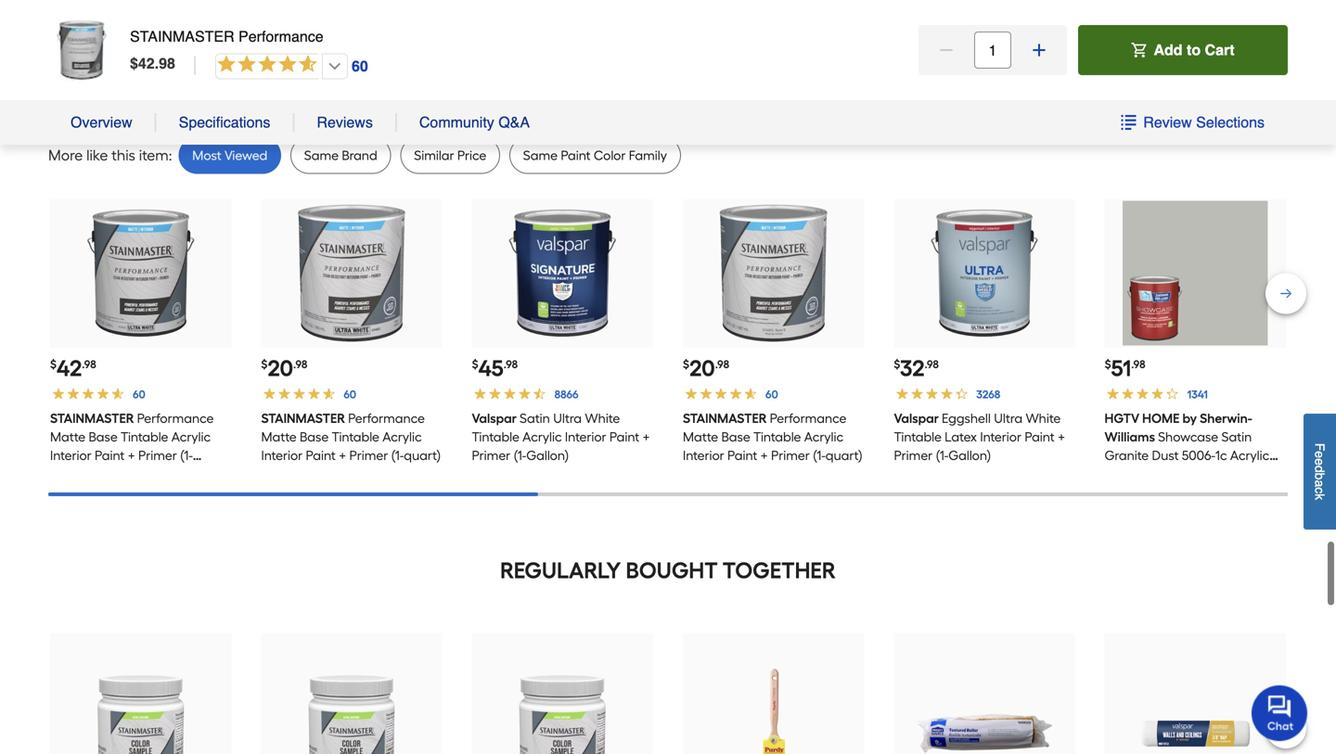 Task type: describe. For each thing, give the bounding box(es) containing it.
.98 for stainmaster performance matte base tintable acrylic interior paint + primer (1-gallon) image
[[82, 358, 96, 371]]

price
[[457, 148, 487, 163]]

4 tintable from the left
[[754, 429, 801, 445]]

42 for $ 42 .98
[[57, 355, 82, 382]]

community q&a
[[419, 114, 530, 131]]

1 performance matte base tintable acrylic interior paint + primer (1-quart) from the left
[[261, 411, 441, 464]]

primer inside eggshell ultra white tintable latex interior paint + primer (1-gallon)
[[894, 448, 933, 464]]

(1- for valspar eggshell ultra white tintable latex interior paint + primer (1-gallon) 'image'
[[936, 448, 949, 464]]

.
[[155, 55, 159, 72]]

latex
[[945, 429, 977, 445]]

to
[[1187, 41, 1201, 58]]

bought
[[382, 82, 425, 97]]

customers also viewed
[[71, 82, 209, 97]]

community q&a link
[[419, 113, 530, 132]]

add to cart button
[[1079, 25, 1288, 75]]

hgtv home by sherwin-williams showcase satin granite dust 5006-1c acrylic interior paint + primer (1-gallon) image
[[1123, 201, 1268, 346]]

b
[[1313, 473, 1328, 480]]

$ for hgtv home by sherwin-williams showcase satin granite dust 5006-1c acrylic interior paint + primer (1-gallon) image on the right top of the page
[[1105, 358, 1112, 371]]

base for stainmaster performance matte base tintable acrylic interior paint + primer (1-gallon) image
[[89, 429, 118, 445]]

.98 for 1st stainmaster performance matte base tintable acrylic interior paint + primer (1-quart) image from the right
[[715, 358, 730, 371]]

c
[[1313, 487, 1328, 494]]

+ for valspar satin ultra white tintable acrylic interior paint + primer (1-gallon) image
[[643, 429, 650, 445]]

valspar 9-in x 3/8-in nap woven polyester paint roller cover image
[[1123, 662, 1268, 755]]

paint inside showcase satin granite dust 5006-1c acrylic interior paint + primer (1- gallon)
[[1150, 466, 1180, 482]]

cart
[[1205, 41, 1235, 58]]

same brand
[[304, 148, 378, 163]]

also
[[139, 82, 163, 97]]

brand
[[342, 148, 378, 163]]

1 $ 20 .98 from the left
[[261, 355, 308, 382]]

valspar eggshell ultra white tintable latex interior paint + primer (1-gallon) image
[[912, 201, 1057, 346]]

interior for 1st stainmaster performance matte base tintable acrylic interior paint + primer (1-quart) image from the right
[[683, 448, 725, 464]]

productimage image
[[48, 17, 115, 84]]

satin inside satin ultra white tintable acrylic interior paint + primer (1-gallon)
[[520, 411, 550, 426]]

satin ultra white tintable acrylic interior paint + primer (1-gallon)
[[472, 411, 650, 464]]

f e e d b a c k
[[1313, 443, 1328, 500]]

reviews
[[317, 114, 373, 131]]

eggshell
[[942, 411, 991, 426]]

a
[[1313, 480, 1328, 487]]

gallon) for 42
[[50, 466, 93, 482]]

interior for valspar eggshell ultra white tintable latex interior paint + primer (1-gallon) 'image'
[[980, 429, 1022, 445]]

most viewed
[[192, 148, 268, 163]]

60
[[352, 58, 368, 75]]

$ 42 . 98
[[130, 55, 175, 72]]

overview link
[[71, 113, 132, 132]]

review selections
[[1144, 114, 1265, 131]]

customers ultimately bought
[[252, 82, 425, 97]]

stainmaster performance
[[130, 28, 324, 45]]

similar price
[[414, 148, 487, 163]]

$ 32 .98
[[894, 355, 939, 382]]

specifications
[[179, 114, 270, 131]]

reviews link
[[317, 113, 373, 132]]

5006-
[[1183, 448, 1216, 464]]

ultimately
[[319, 82, 379, 97]]

more like this item :
[[48, 147, 172, 164]]

k
[[1313, 494, 1328, 500]]

2 e from the top
[[1313, 459, 1328, 466]]

d
[[1313, 466, 1328, 473]]

acrylic inside satin ultra white tintable acrylic interior paint + primer (1-gallon)
[[523, 429, 562, 445]]

.98 for first stainmaster performance matte base tintable acrylic interior paint + primer (1-quart) image from left
[[293, 358, 308, 371]]

interior inside showcase satin granite dust 5006-1c acrylic interior paint + primer (1- gallon)
[[1105, 466, 1147, 482]]

bought
[[626, 557, 718, 584]]

white for 32
[[1026, 411, 1061, 426]]

gallon) for 32
[[949, 448, 991, 464]]

base for first stainmaster performance matte base tintable acrylic interior paint + primer (1-quart) image from left
[[300, 429, 329, 445]]

45
[[479, 355, 504, 382]]

performance for first stainmaster performance matte base tintable acrylic interior paint + primer (1-quart) image from left
[[348, 411, 425, 426]]

98
[[159, 55, 175, 72]]

$ 45 .98
[[472, 355, 518, 382]]

granite
[[1105, 448, 1149, 464]]

base for 1st stainmaster performance matte base tintable acrylic interior paint + primer (1-quart) image from the right
[[722, 429, 751, 445]]

paint inside 'performance matte base tintable acrylic interior paint + primer (1- gallon)'
[[95, 448, 125, 464]]

ultra for 45
[[554, 411, 582, 426]]

chat invite button image
[[1252, 685, 1309, 742]]

same paint color family
[[523, 148, 667, 163]]

3 stainmaster multiple colors/finishes paint sample base (half-pint) image from the left
[[490, 662, 635, 755]]

performance for 1st stainmaster performance matte base tintable acrylic interior paint + primer (1-quart) image from the right
[[770, 411, 847, 426]]

2 $ 20 .98 from the left
[[683, 355, 730, 382]]

tintable for valspar satin ultra white tintable acrylic interior paint + primer (1-gallon) image
[[472, 429, 520, 445]]

home
[[1143, 411, 1180, 426]]

0 vertical spatial viewed
[[166, 82, 209, 97]]

together
[[723, 557, 836, 584]]

add to cart
[[1154, 41, 1235, 58]]

specifications link
[[179, 113, 270, 132]]

.98 for valspar satin ultra white tintable acrylic interior paint + primer (1-gallon) image
[[504, 358, 518, 371]]

this
[[112, 147, 135, 164]]

cart image
[[1132, 43, 1147, 58]]

1 horizontal spatial viewed
[[225, 148, 268, 163]]

performance matte base tintable acrylic interior paint + primer (1- gallon)
[[50, 411, 214, 482]]

customers for customers also viewed
[[71, 82, 135, 97]]

+ inside showcase satin granite dust 5006-1c acrylic interior paint + primer (1- gallon)
[[1183, 466, 1190, 482]]

most
[[192, 148, 221, 163]]

valspar for 32
[[894, 411, 939, 426]]

1 e from the top
[[1313, 451, 1328, 459]]

hgtv
[[1105, 411, 1140, 426]]

same for same brand
[[304, 148, 339, 163]]

color
[[594, 148, 626, 163]]

regularly bought together heading
[[48, 552, 1288, 589]]

f e e d b a c k button
[[1304, 414, 1337, 530]]



Task type: vqa. For each thing, say whether or not it's contained in the screenshot.
first step from the top of the page
no



Task type: locate. For each thing, give the bounding box(es) containing it.
1 stainmaster performance matte base tintable acrylic interior paint + primer (1-quart) image from the left
[[279, 201, 424, 346]]

$ for 1st stainmaster performance matte base tintable acrylic interior paint + primer (1-quart) image from the right
[[683, 358, 690, 371]]

1 .98 from the left
[[82, 358, 96, 371]]

0 vertical spatial 42
[[138, 55, 155, 72]]

1 horizontal spatial 20
[[690, 355, 715, 382]]

1 vertical spatial 42
[[57, 355, 82, 382]]

valspar down $ 45 .98
[[472, 411, 517, 426]]

similar
[[414, 148, 454, 163]]

32
[[901, 355, 925, 382]]

viewed down 98
[[166, 82, 209, 97]]

white
[[585, 411, 620, 426], [1026, 411, 1061, 426]]

2 stainmaster multiple colors/finishes paint sample base (half-pint) image from the left
[[279, 662, 424, 755]]

+ inside 'performance matte base tintable acrylic interior paint + primer (1- gallon)'
[[128, 448, 135, 464]]

same for same paint color family
[[523, 148, 558, 163]]

.98 inside $ 32 .98
[[925, 358, 939, 371]]

2 customers from the left
[[252, 82, 316, 97]]

quart) for first stainmaster performance matte base tintable acrylic interior paint + primer (1-quart) image from left
[[404, 448, 441, 464]]

1 horizontal spatial satin
[[1222, 429, 1253, 445]]

paint inside eggshell ultra white tintable latex interior paint + primer (1-gallon)
[[1025, 429, 1055, 445]]

+ for valspar eggshell ultra white tintable latex interior paint + primer (1-gallon) 'image'
[[1058, 429, 1065, 445]]

ultra
[[554, 411, 582, 426], [994, 411, 1023, 426]]

0 horizontal spatial ultra
[[554, 411, 582, 426]]

1 horizontal spatial performance matte base tintable acrylic interior paint + primer (1-quart)
[[683, 411, 863, 464]]

1 horizontal spatial $ 20 .98
[[683, 355, 730, 382]]

$ 51 .98
[[1105, 355, 1146, 382]]

interior for first stainmaster performance matte base tintable acrylic interior paint + primer (1-quart) image from left
[[261, 448, 303, 464]]

primer inside showcase satin granite dust 5006-1c acrylic interior paint + primer (1- gallon)
[[1193, 466, 1232, 482]]

6 .98 from the left
[[1132, 358, 1146, 371]]

white inside eggshell ultra white tintable latex interior paint + primer (1-gallon)
[[1026, 411, 1061, 426]]

2 base from the left
[[300, 429, 329, 445]]

tintable
[[121, 429, 168, 445], [332, 429, 379, 445], [472, 429, 520, 445], [754, 429, 801, 445], [894, 429, 942, 445]]

1 quart) from the left
[[404, 448, 441, 464]]

.98 inside $ 42 .98
[[82, 358, 96, 371]]

3 tintable from the left
[[472, 429, 520, 445]]

acrylic inside 'performance matte base tintable acrylic interior paint + primer (1- gallon)'
[[171, 429, 211, 445]]

ultra inside satin ultra white tintable acrylic interior paint + primer (1-gallon)
[[554, 411, 582, 426]]

regularly bought together
[[500, 557, 836, 584]]

1 stainmaster multiple colors/finishes paint sample base (half-pint) image from the left
[[68, 662, 213, 755]]

(1-
[[180, 448, 193, 464], [391, 448, 404, 464], [514, 448, 527, 464], [813, 448, 826, 464], [936, 448, 949, 464], [1235, 466, 1248, 482]]

quart) for 1st stainmaster performance matte base tintable acrylic interior paint + primer (1-quart) image from the right
[[826, 448, 863, 464]]

gallon) inside showcase satin granite dust 5006-1c acrylic interior paint + primer (1- gallon)
[[1105, 485, 1148, 501]]

gallon) inside eggshell ultra white tintable latex interior paint + primer (1-gallon)
[[949, 448, 991, 464]]

performance for stainmaster performance matte base tintable acrylic interior paint + primer (1-gallon) image
[[137, 411, 214, 426]]

$ inside $ 45 .98
[[472, 358, 479, 371]]

valspar left the eggshell
[[894, 411, 939, 426]]

+ inside eggshell ultra white tintable latex interior paint + primer (1-gallon)
[[1058, 429, 1065, 445]]

0 horizontal spatial 42
[[57, 355, 82, 382]]

viewed right most
[[225, 148, 268, 163]]

e up the b
[[1313, 459, 1328, 466]]

showcase satin granite dust 5006-1c acrylic interior paint + primer (1- gallon)
[[1105, 429, 1270, 501]]

(1- for first stainmaster performance matte base tintable acrylic interior paint + primer (1-quart) image from left
[[391, 448, 404, 464]]

1 horizontal spatial stainmaster performance matte base tintable acrylic interior paint + primer (1-quart) image
[[701, 201, 846, 346]]

(1- inside showcase satin granite dust 5006-1c acrylic interior paint + primer (1- gallon)
[[1235, 466, 1248, 482]]

2 20 from the left
[[690, 355, 715, 382]]

1 customers from the left
[[71, 82, 135, 97]]

acrylic inside showcase satin granite dust 5006-1c acrylic interior paint + primer (1- gallon)
[[1231, 448, 1270, 464]]

e up d
[[1313, 451, 1328, 459]]

viewed
[[166, 82, 209, 97], [225, 148, 268, 163]]

base
[[89, 429, 118, 445], [300, 429, 329, 445], [722, 429, 751, 445]]

42
[[138, 55, 155, 72], [57, 355, 82, 382]]

1 valspar from the left
[[472, 411, 517, 426]]

customers down 4.6 stars image
[[252, 82, 316, 97]]

family
[[629, 148, 667, 163]]

+ for first stainmaster performance matte base tintable acrylic interior paint + primer (1-quart) image from left
[[339, 448, 346, 464]]

primer inside 'performance matte base tintable acrylic interior paint + primer (1- gallon)'
[[138, 448, 177, 464]]

2 same from the left
[[523, 148, 558, 163]]

gallon) inside satin ultra white tintable acrylic interior paint + primer (1-gallon)
[[527, 448, 569, 464]]

.98
[[82, 358, 96, 371], [293, 358, 308, 371], [504, 358, 518, 371], [715, 358, 730, 371], [925, 358, 939, 371], [1132, 358, 1146, 371]]

tintable inside 'performance matte base tintable acrylic interior paint + primer (1- gallon)'
[[121, 429, 168, 445]]

add
[[1154, 41, 1183, 58]]

interior inside eggshell ultra white tintable latex interior paint + primer (1-gallon)
[[980, 429, 1022, 445]]

stainmaster multiple colors/finishes paint sample base (half-pint) image
[[68, 662, 213, 755], [279, 662, 424, 755], [490, 662, 635, 755]]

more
[[48, 147, 83, 164]]

1 horizontal spatial white
[[1026, 411, 1061, 426]]

interior for stainmaster performance matte base tintable acrylic interior paint + primer (1-gallon) image
[[50, 448, 92, 464]]

review selections button
[[1121, 113, 1266, 132]]

williams
[[1105, 429, 1156, 445]]

interior inside satin ultra white tintable acrylic interior paint + primer (1-gallon)
[[565, 429, 607, 445]]

$ for first stainmaster performance matte base tintable acrylic interior paint + primer (1-quart) image from left
[[261, 358, 268, 371]]

$ for valspar eggshell ultra white tintable latex interior paint + primer (1-gallon) 'image'
[[894, 358, 901, 371]]

tintable inside eggshell ultra white tintable latex interior paint + primer (1-gallon)
[[894, 429, 942, 445]]

list view image
[[1122, 115, 1136, 130]]

valspar for 45
[[472, 411, 517, 426]]

51
[[1112, 355, 1132, 382]]

1 horizontal spatial same
[[523, 148, 558, 163]]

$ for stainmaster performance matte base tintable acrylic interior paint + primer (1-gallon) image
[[50, 358, 57, 371]]

1 horizontal spatial quart)
[[826, 448, 863, 464]]

20
[[268, 355, 293, 382], [690, 355, 715, 382]]

minus image
[[938, 41, 956, 59]]

matte inside 'performance matte base tintable acrylic interior paint + primer (1- gallon)'
[[50, 429, 86, 445]]

1 horizontal spatial ultra
[[994, 411, 1023, 426]]

1 horizontal spatial stainmaster multiple colors/finishes paint sample base (half-pint) image
[[279, 662, 424, 755]]

interior for valspar satin ultra white tintable acrylic interior paint + primer (1-gallon) image
[[565, 429, 607, 445]]

q&a
[[499, 114, 530, 131]]

.98 inside $ 51 .98
[[1132, 358, 1146, 371]]

0 horizontal spatial stainmaster performance matte base tintable acrylic interior paint + primer (1-quart) image
[[279, 201, 424, 346]]

stainmaster performance matte base tintable acrylic interior paint + primer (1-gallon) image
[[68, 201, 213, 346]]

item
[[139, 147, 169, 164]]

4 .98 from the left
[[715, 358, 730, 371]]

tintable inside satin ultra white tintable acrylic interior paint + primer (1-gallon)
[[472, 429, 520, 445]]

3 base from the left
[[722, 429, 751, 445]]

2 white from the left
[[1026, 411, 1061, 426]]

1 horizontal spatial matte
[[261, 429, 297, 445]]

performance
[[239, 28, 324, 45], [137, 411, 214, 426], [348, 411, 425, 426], [770, 411, 847, 426]]

interior inside 'performance matte base tintable acrylic interior paint + primer (1- gallon)'
[[50, 448, 92, 464]]

f
[[1313, 443, 1328, 451]]

0 horizontal spatial customers
[[71, 82, 135, 97]]

sherwin-
[[1200, 411, 1253, 426]]

1 ultra from the left
[[554, 411, 582, 426]]

valspar satin ultra white tintable acrylic interior paint + primer (1-gallon) image
[[490, 201, 635, 346]]

2 quart) from the left
[[826, 448, 863, 464]]

1c
[[1216, 448, 1228, 464]]

(1- inside eggshell ultra white tintable latex interior paint + primer (1-gallon)
[[936, 448, 949, 464]]

customers for customers ultimately bought
[[252, 82, 316, 97]]

42 for $ 42 . 98
[[138, 55, 155, 72]]

(1- inside satin ultra white tintable acrylic interior paint + primer (1-gallon)
[[514, 448, 527, 464]]

(1- for valspar satin ultra white tintable acrylic interior paint + primer (1-gallon) image
[[514, 448, 527, 464]]

tintable for valspar eggshell ultra white tintable latex interior paint + primer (1-gallon) 'image'
[[894, 429, 942, 445]]

ultra inside eggshell ultra white tintable latex interior paint + primer (1-gallon)
[[994, 411, 1023, 426]]

$
[[130, 55, 138, 72], [50, 358, 57, 371], [261, 358, 268, 371], [472, 358, 479, 371], [683, 358, 690, 371], [894, 358, 901, 371], [1105, 358, 1112, 371]]

like
[[86, 147, 108, 164]]

0 horizontal spatial 20
[[268, 355, 293, 382]]

0 horizontal spatial $ 20 .98
[[261, 355, 308, 382]]

plus image
[[1030, 41, 1049, 59]]

0 horizontal spatial satin
[[520, 411, 550, 426]]

(1- for 1st stainmaster performance matte base tintable acrylic interior paint + primer (1-quart) image from the right
[[813, 448, 826, 464]]

0 horizontal spatial stainmaster multiple colors/finishes paint sample base (half-pint) image
[[68, 662, 213, 755]]

1 matte from the left
[[50, 429, 86, 445]]

matte
[[50, 429, 86, 445], [261, 429, 297, 445], [683, 429, 719, 445]]

review
[[1144, 114, 1193, 131]]

:
[[169, 147, 172, 164]]

.98 for valspar eggshell ultra white tintable latex interior paint + primer (1-gallon) 'image'
[[925, 358, 939, 371]]

selections
[[1197, 114, 1265, 131]]

+ inside satin ultra white tintable acrylic interior paint + primer (1-gallon)
[[643, 429, 650, 445]]

2 tintable from the left
[[332, 429, 379, 445]]

regularly
[[500, 557, 621, 584]]

overview
[[71, 114, 132, 131]]

+ for 1st stainmaster performance matte base tintable acrylic interior paint + primer (1-quart) image from the right
[[761, 448, 768, 464]]

paint
[[561, 148, 591, 163], [610, 429, 640, 445], [1025, 429, 1055, 445], [95, 448, 125, 464], [306, 448, 336, 464], [728, 448, 758, 464], [1150, 466, 1180, 482]]

Stepper number input field with increment and decrement buttons number field
[[975, 32, 1012, 69]]

1 horizontal spatial valspar
[[894, 411, 939, 426]]

+
[[643, 429, 650, 445], [1058, 429, 1065, 445], [128, 448, 135, 464], [339, 448, 346, 464], [761, 448, 768, 464], [1183, 466, 1190, 482]]

hgtv home by sherwin- williams
[[1105, 411, 1253, 445]]

gallon)
[[527, 448, 569, 464], [949, 448, 991, 464], [50, 466, 93, 482], [1105, 485, 1148, 501]]

$ for valspar satin ultra white tintable acrylic interior paint + primer (1-gallon) image
[[472, 358, 479, 371]]

+ for stainmaster performance matte base tintable acrylic interior paint + primer (1-gallon) image
[[128, 448, 135, 464]]

verified purchaser icon image
[[1071, 158, 1086, 173]]

0 horizontal spatial same
[[304, 148, 339, 163]]

1 horizontal spatial 42
[[138, 55, 155, 72]]

performance inside 'performance matte base tintable acrylic interior paint + primer (1- gallon)'
[[137, 411, 214, 426]]

2 valspar from the left
[[894, 411, 939, 426]]

0 horizontal spatial performance matte base tintable acrylic interior paint + primer (1-quart)
[[261, 411, 441, 464]]

paint inside satin ultra white tintable acrylic interior paint + primer (1-gallon)
[[610, 429, 640, 445]]

stainmaster
[[130, 28, 234, 45], [50, 411, 134, 426], [261, 411, 345, 426], [683, 411, 767, 426]]

2 matte from the left
[[261, 429, 297, 445]]

0 horizontal spatial base
[[89, 429, 118, 445]]

gallon) for 45
[[527, 448, 569, 464]]

1 vertical spatial viewed
[[225, 148, 268, 163]]

tintable for stainmaster performance matte base tintable acrylic interior paint + primer (1-gallon) image
[[121, 429, 168, 445]]

1 vertical spatial satin
[[1222, 429, 1253, 445]]

1 horizontal spatial customers
[[252, 82, 316, 97]]

2 horizontal spatial base
[[722, 429, 751, 445]]

5 tintable from the left
[[894, 429, 942, 445]]

3 .98 from the left
[[504, 358, 518, 371]]

$ 20 .98
[[261, 355, 308, 382], [683, 355, 730, 382]]

stainmaster performance matte base tintable acrylic interior paint + primer (1-quart) image
[[279, 201, 424, 346], [701, 201, 846, 346]]

(1- for stainmaster performance matte base tintable acrylic interior paint + primer (1-gallon) image
[[180, 448, 193, 464]]

base inside 'performance matte base tintable acrylic interior paint + primer (1- gallon)'
[[89, 429, 118, 445]]

1 white from the left
[[585, 411, 620, 426]]

e
[[1313, 451, 1328, 459], [1313, 459, 1328, 466]]

valspar
[[472, 411, 517, 426], [894, 411, 939, 426]]

community
[[419, 114, 495, 131]]

satin
[[520, 411, 550, 426], [1222, 429, 1253, 445]]

1 base from the left
[[89, 429, 118, 445]]

$ 42 .98
[[50, 355, 96, 382]]

0 vertical spatial satin
[[520, 411, 550, 426]]

2 horizontal spatial stainmaster multiple colors/finishes paint sample base (half-pint) image
[[490, 662, 635, 755]]

eggshell ultra white tintable latex interior paint + primer (1-gallon)
[[894, 411, 1065, 464]]

same left brand
[[304, 148, 339, 163]]

ultra for 32
[[994, 411, 1023, 426]]

showcase
[[1159, 429, 1219, 445]]

2 horizontal spatial matte
[[683, 429, 719, 445]]

2 .98 from the left
[[293, 358, 308, 371]]

.98 for hgtv home by sherwin-williams showcase satin granite dust 5006-1c acrylic interior paint + primer (1-gallon) image on the right top of the page
[[1132, 358, 1146, 371]]

2 stainmaster performance matte base tintable acrylic interior paint + primer (1-quart) image from the left
[[701, 201, 846, 346]]

0 horizontal spatial viewed
[[166, 82, 209, 97]]

same down q&a
[[523, 148, 558, 163]]

(1- inside 'performance matte base tintable acrylic interior paint + primer (1- gallon)'
[[180, 448, 193, 464]]

1 tintable from the left
[[121, 429, 168, 445]]

1 20 from the left
[[268, 355, 293, 382]]

primer inside satin ultra white tintable acrylic interior paint + primer (1-gallon)
[[472, 448, 511, 464]]

white for 45
[[585, 411, 620, 426]]

$ inside $ 32 .98
[[894, 358, 901, 371]]

project source textured surfaces 9-in boucle plastic paint roller cover image
[[912, 662, 1057, 755]]

$ inside $ 51 .98
[[1105, 358, 1112, 371]]

1 horizontal spatial base
[[300, 429, 329, 445]]

white inside satin ultra white tintable acrylic interior paint + primer (1-gallon)
[[585, 411, 620, 426]]

quart)
[[404, 448, 441, 464], [826, 448, 863, 464]]

performance matte base tintable acrylic interior paint + primer (1-quart)
[[261, 411, 441, 464], [683, 411, 863, 464]]

4.6 stars image
[[214, 52, 369, 80]]

by
[[1183, 411, 1198, 426]]

satin inside showcase satin granite dust 5006-1c acrylic interior paint + primer (1- gallon)
[[1222, 429, 1253, 445]]

primer
[[138, 448, 177, 464], [349, 448, 388, 464], [472, 448, 511, 464], [771, 448, 810, 464], [894, 448, 933, 464], [1193, 466, 1232, 482]]

2 performance matte base tintable acrylic interior paint + primer (1-quart) from the left
[[683, 411, 863, 464]]

customers up overview
[[71, 82, 135, 97]]

same
[[304, 148, 339, 163], [523, 148, 558, 163]]

0 horizontal spatial white
[[585, 411, 620, 426]]

1 same from the left
[[304, 148, 339, 163]]

5 .98 from the left
[[925, 358, 939, 371]]

.98 inside $ 45 .98
[[504, 358, 518, 371]]

gallon) inside 'performance matte base tintable acrylic interior paint + primer (1- gallon)'
[[50, 466, 93, 482]]

0 horizontal spatial matte
[[50, 429, 86, 445]]

0 horizontal spatial quart)
[[404, 448, 441, 464]]

$ inside $ 42 .98
[[50, 358, 57, 371]]

2 ultra from the left
[[994, 411, 1023, 426]]

0 horizontal spatial valspar
[[472, 411, 517, 426]]

customers
[[71, 82, 135, 97], [252, 82, 316, 97]]

dust
[[1153, 448, 1179, 464]]

3 matte from the left
[[683, 429, 719, 445]]

purdy nylox glide 2-in reusable nylon angle paint brush (trim brush) image
[[701, 662, 846, 755]]



